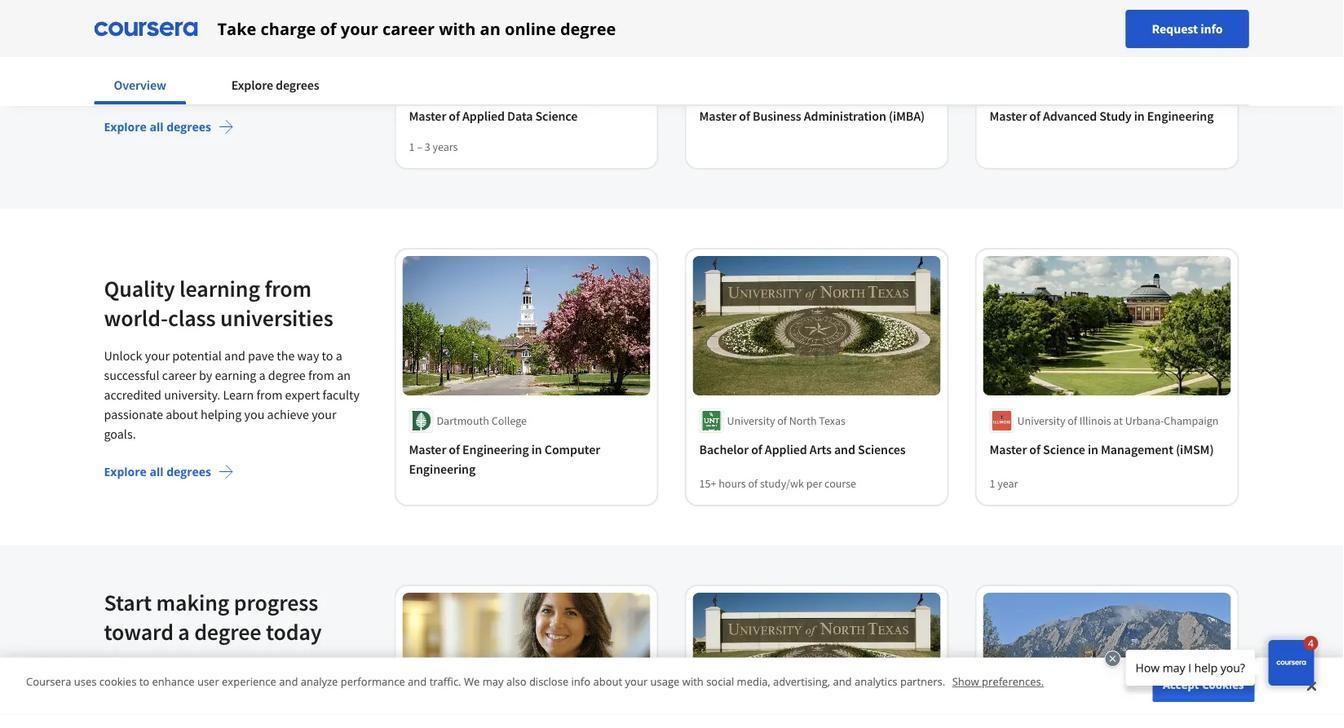 Task type: locate. For each thing, give the bounding box(es) containing it.
career up university.
[[162, 367, 196, 383]]

about left usage at the bottom of page
[[593, 674, 622, 689]]

cookies
[[99, 674, 136, 689]]

sciences
[[858, 441, 906, 457]]

explore all degrees link down pace. at the left
[[104, 118, 368, 135]]

1 vertical spatial you
[[104, 681, 124, 697]]

with
[[439, 18, 476, 40], [682, 674, 704, 689]]

2 university from the left
[[1017, 413, 1065, 428]]

0 vertical spatial explore all degrees link
[[104, 118, 368, 135]]

1 vertical spatial explore
[[104, 119, 147, 134]]

master of engineering in computer engineering
[[409, 441, 600, 477]]

north
[[789, 413, 817, 428]]

a
[[336, 347, 342, 364], [259, 367, 266, 383], [178, 618, 190, 646]]

toward
[[104, 618, 174, 646]]

0 vertical spatial info
[[1201, 21, 1223, 37]]

2 vertical spatial from
[[256, 386, 283, 403]]

of for master of applied data science
[[449, 107, 460, 124]]

1 – 3 years
[[409, 139, 458, 154]]

pace.
[[237, 81, 266, 97]]

1 horizontal spatial with
[[682, 674, 704, 689]]

0 vertical spatial applied
[[462, 107, 505, 124]]

applied
[[462, 107, 505, 124], [765, 441, 807, 457]]

0 horizontal spatial 1
[[409, 139, 415, 154]]

0 horizontal spatial at
[[170, 81, 181, 97]]

0 vertical spatial own
[[152, 41, 175, 58]]

a up the flexible
[[178, 618, 190, 646]]

accept cookies button
[[1153, 668, 1255, 702]]

request info button
[[1126, 10, 1249, 48]]

1 vertical spatial about
[[593, 674, 622, 689]]

tab list containing overview
[[94, 65, 365, 104]]

online inside enroll in flexible, 100% online degree programs. set your own schedule to balance your work and personal commitments and complete coursework at your own pace.
[[230, 22, 264, 38]]

of inside master of engineering in computer engineering
[[449, 441, 460, 457]]

master inside master of business administration (imba) link
[[699, 107, 737, 124]]

texas
[[819, 413, 846, 428]]

you down discover
[[104, 681, 124, 697]]

to down the take
[[230, 41, 241, 58]]

master inside master of engineering in computer engineering
[[409, 441, 446, 457]]

1 horizontal spatial career
[[276, 681, 311, 697]]

science right data in the top left of the page
[[535, 107, 578, 124]]

explore degrees
[[231, 77, 319, 93]]

personal
[[104, 61, 152, 77]]

your up personal
[[124, 41, 149, 58]]

1 horizontal spatial own
[[211, 81, 235, 97]]

you inside unlock your potential and pave the way to a successful career by earning a degree from an accredited university. learn from expert faculty passionate about helping you achieve your goals.
[[244, 406, 265, 422]]

in left computer
[[532, 441, 542, 457]]

0 vertical spatial explore all degrees
[[104, 119, 211, 134]]

your down commitments
[[184, 81, 208, 97]]

1 horizontal spatial info
[[1201, 21, 1223, 37]]

0 horizontal spatial an
[[337, 367, 351, 383]]

explore all degrees link down helping
[[104, 463, 368, 480]]

overview button
[[94, 65, 186, 104]]

0 horizontal spatial info
[[571, 674, 591, 689]]

may
[[483, 674, 504, 689]]

info right request
[[1201, 21, 1223, 37]]

a right way
[[336, 347, 342, 364]]

your up work
[[341, 18, 378, 40]]

in
[[139, 22, 149, 38], [1134, 107, 1145, 124], [532, 441, 542, 457], [1088, 441, 1098, 457]]

0 vertical spatial 1
[[409, 139, 415, 154]]

enroll in flexible, 100% online degree programs. set your own schedule to balance your work and personal commitments and complete coursework at your own pace.
[[104, 22, 367, 97]]

master inside master of advanced study in engineering link
[[990, 107, 1027, 124]]

of for university of north texas
[[777, 413, 787, 428]]

2 vertical spatial a
[[178, 618, 190, 646]]

1 left year
[[990, 476, 995, 491]]

explore all degrees
[[104, 119, 211, 134], [104, 464, 211, 479]]

master for master of engineering in computer engineering
[[409, 441, 446, 457]]

1 horizontal spatial an
[[480, 18, 501, 40]]

master of science in management (imsm)
[[990, 441, 1214, 457]]

making down skills
[[198, 700, 239, 715]]

all down passionate
[[150, 464, 164, 479]]

career
[[382, 18, 435, 40], [162, 367, 196, 383], [276, 681, 311, 697]]

0 vertical spatial science
[[535, 107, 578, 124]]

gain
[[250, 681, 274, 697]]

1 vertical spatial career
[[162, 367, 196, 383]]

1 horizontal spatial applied
[[765, 441, 807, 457]]

1 university from the left
[[727, 413, 775, 428]]

1 horizontal spatial a
[[259, 367, 266, 383]]

2 explore all degrees link from the top
[[104, 463, 368, 480]]

and
[[346, 41, 367, 58], [233, 61, 254, 77], [224, 347, 245, 364], [834, 441, 855, 457], [279, 674, 298, 689], [408, 674, 427, 689], [833, 674, 852, 689], [227, 681, 248, 697], [291, 700, 312, 715]]

years
[[433, 139, 458, 154]]

applied left data in the top left of the page
[[462, 107, 505, 124]]

progress down gain
[[242, 700, 289, 715]]

1 vertical spatial progress
[[242, 700, 289, 715]]

successful
[[104, 367, 160, 383]]

programs.
[[307, 22, 363, 38]]

explore inside "button"
[[231, 77, 273, 93]]

1 vertical spatial science
[[1043, 441, 1085, 457]]

2 vertical spatial career
[[276, 681, 311, 697]]

enhance
[[152, 674, 195, 689]]

champaign
[[1164, 413, 1219, 428]]

master inside master of applied data science link
[[409, 107, 446, 124]]

1 vertical spatial from
[[308, 367, 334, 383]]

degrees down helping
[[166, 464, 211, 479]]

master down dartmouth
[[409, 441, 446, 457]]

own down flexible,
[[152, 41, 175, 58]]

applied for data
[[462, 107, 505, 124]]

1 vertical spatial all
[[150, 464, 164, 479]]

2 explore all degrees from the top
[[104, 464, 211, 479]]

degree inside start making progress toward a degree today
[[194, 618, 261, 646]]

from up achieve
[[256, 386, 283, 403]]

master left the "advanced"
[[990, 107, 1027, 124]]

1 explore all degrees link from the top
[[104, 118, 368, 135]]

to inside unlock your potential and pave the way to a successful career by earning a degree from an accredited university. learn from expert faculty passionate about helping you achieve your goals.
[[322, 347, 333, 364]]

to inside discover flexible degree pathways that enable you to build new skills and gain career certificates while making progress and earni
[[127, 681, 138, 697]]

engineering down college
[[462, 441, 529, 457]]

online
[[505, 18, 556, 40], [230, 22, 264, 38]]

0 vertical spatial with
[[439, 18, 476, 40]]

degrees inside explore degrees "button"
[[276, 77, 319, 93]]

learning
[[179, 274, 260, 303]]

0 vertical spatial an
[[480, 18, 501, 40]]

0 vertical spatial explore
[[231, 77, 273, 93]]

applied down university of north texas
[[765, 441, 807, 457]]

1 vertical spatial applied
[[765, 441, 807, 457]]

discover flexible degree pathways that enable you to build new skills and gain career certificates while making progress and earni
[[104, 661, 356, 715]]

0 vertical spatial from
[[265, 274, 312, 303]]

traffic.
[[430, 674, 461, 689]]

1 vertical spatial own
[[211, 81, 235, 97]]

0 vertical spatial about
[[166, 406, 198, 422]]

and left gain
[[227, 681, 248, 697]]

in down illinois
[[1088, 441, 1098, 457]]

of inside 'link'
[[1030, 441, 1041, 457]]

master of business administration (imba)
[[699, 107, 925, 124]]

explore all degrees down coursework
[[104, 119, 211, 134]]

2 horizontal spatial a
[[336, 347, 342, 364]]

discover
[[104, 661, 150, 678]]

build
[[141, 681, 169, 697]]

1 all from the top
[[150, 119, 164, 134]]

flexible,
[[152, 22, 195, 38]]

faculty
[[323, 386, 360, 403]]

0 horizontal spatial you
[[104, 681, 124, 697]]

master of applied data science link
[[409, 106, 644, 125]]

1 for master of science in management (imsm)
[[990, 476, 995, 491]]

show preferences. link
[[952, 674, 1044, 689]]

1
[[409, 139, 415, 154], [990, 476, 995, 491]]

career right programs.
[[382, 18, 435, 40]]

0 vertical spatial progress
[[234, 588, 318, 617]]

1 vertical spatial explore all degrees
[[104, 464, 211, 479]]

and up pace. at the left
[[233, 61, 254, 77]]

science down illinois
[[1043, 441, 1085, 457]]

1 vertical spatial an
[[337, 367, 351, 383]]

1 vertical spatial 1
[[990, 476, 995, 491]]

1 vertical spatial at
[[1113, 413, 1123, 428]]

enroll
[[104, 22, 136, 38]]

1 left –
[[409, 139, 415, 154]]

explore all degrees down goals.
[[104, 464, 211, 479]]

you down "learn"
[[244, 406, 265, 422]]

0 vertical spatial a
[[336, 347, 342, 364]]

0 vertical spatial engineering
[[1147, 107, 1214, 124]]

master for master of science in management (imsm)
[[990, 441, 1027, 457]]

info
[[1201, 21, 1223, 37], [571, 674, 591, 689]]

master of advanced study in engineering link
[[990, 106, 1225, 125]]

we
[[464, 674, 480, 689]]

1 vertical spatial explore all degrees link
[[104, 463, 368, 480]]

university
[[727, 413, 775, 428], [1017, 413, 1065, 428]]

2 horizontal spatial career
[[382, 18, 435, 40]]

and right gain
[[279, 674, 298, 689]]

1 horizontal spatial science
[[1043, 441, 1085, 457]]

enable
[[315, 661, 352, 678]]

accept cookies
[[1163, 678, 1244, 692]]

own
[[152, 41, 175, 58], [211, 81, 235, 97]]

0 horizontal spatial university
[[727, 413, 775, 428]]

university for science
[[1017, 413, 1065, 428]]

2 vertical spatial engineering
[[409, 461, 476, 477]]

1 horizontal spatial about
[[593, 674, 622, 689]]

master
[[409, 107, 446, 124], [699, 107, 737, 124], [990, 107, 1027, 124], [409, 441, 446, 457], [990, 441, 1027, 457]]

your down charge
[[289, 41, 314, 58]]

progress
[[234, 588, 318, 617], [242, 700, 289, 715]]

an
[[480, 18, 501, 40], [337, 367, 351, 383]]

0 vertical spatial career
[[382, 18, 435, 40]]

at down commitments
[[170, 81, 181, 97]]

0 horizontal spatial career
[[162, 367, 196, 383]]

balance
[[243, 41, 286, 58]]

master left business
[[699, 107, 737, 124]]

master up 3
[[409, 107, 446, 124]]

degrees right pace. at the left
[[276, 77, 319, 93]]

in inside 'link'
[[1088, 441, 1098, 457]]

of for university of illinois at urbana-champaign
[[1068, 413, 1077, 428]]

university up bachelor
[[727, 413, 775, 428]]

from down way
[[308, 367, 334, 383]]

master inside master of science in management (imsm) 'link'
[[990, 441, 1027, 457]]

all down coursework
[[150, 119, 164, 134]]

1 horizontal spatial you
[[244, 406, 265, 422]]

1 vertical spatial info
[[571, 674, 591, 689]]

engineering down dartmouth
[[409, 461, 476, 477]]

making up the toward
[[156, 588, 229, 617]]

overview
[[114, 77, 166, 93]]

bachelor of applied arts and sciences
[[699, 441, 906, 457]]

1 vertical spatial a
[[259, 367, 266, 383]]

0 vertical spatial degrees
[[276, 77, 319, 93]]

coursera
[[26, 674, 71, 689]]

1 vertical spatial engineering
[[462, 441, 529, 457]]

0 horizontal spatial online
[[230, 22, 264, 38]]

0 horizontal spatial with
[[439, 18, 476, 40]]

info right disclose
[[571, 674, 591, 689]]

and up earning
[[224, 347, 245, 364]]

master for master of business administration (imba)
[[699, 107, 737, 124]]

coursera uses cookies to enhance user experience and analyze performance and traffic. we may also disclose info about your usage with social media, advertising, and analytics partners. show preferences.
[[26, 674, 1044, 689]]

from up universities
[[265, 274, 312, 303]]

in right the enroll
[[139, 22, 149, 38]]

explore all degrees link
[[104, 118, 368, 135], [104, 463, 368, 480]]

0 vertical spatial you
[[244, 406, 265, 422]]

tab list
[[94, 65, 365, 104]]

1 horizontal spatial 1
[[990, 476, 995, 491]]

at right illinois
[[1113, 413, 1123, 428]]

career inside unlock your potential and pave the way to a successful career by earning a degree from an accredited university. learn from expert faculty passionate about helping you achieve your goals.
[[162, 367, 196, 383]]

university left illinois
[[1017, 413, 1065, 428]]

to up certificates
[[127, 681, 138, 697]]

progress up today
[[234, 588, 318, 617]]

0 horizontal spatial applied
[[462, 107, 505, 124]]

2 all from the top
[[150, 464, 164, 479]]

quality
[[104, 274, 175, 303]]

0 vertical spatial all
[[150, 119, 164, 134]]

1 horizontal spatial at
[[1113, 413, 1123, 428]]

to right way
[[322, 347, 333, 364]]

of for master of engineering in computer engineering
[[449, 441, 460, 457]]

college
[[492, 413, 527, 428]]

helping
[[201, 406, 242, 422]]

year
[[998, 476, 1018, 491]]

1 horizontal spatial university
[[1017, 413, 1065, 428]]

while
[[166, 700, 196, 715]]

degrees down commitments
[[166, 119, 211, 134]]

engineering right study
[[1147, 107, 1214, 124]]

making
[[156, 588, 229, 617], [198, 700, 239, 715]]

own left pace. at the left
[[211, 81, 235, 97]]

usage
[[650, 674, 680, 689]]

partners.
[[900, 674, 945, 689]]

study
[[1100, 107, 1132, 124]]

0 vertical spatial making
[[156, 588, 229, 617]]

0 vertical spatial at
[[170, 81, 181, 97]]

university of illinois at urbana-champaign
[[1017, 413, 1219, 428]]

1 vertical spatial making
[[198, 700, 239, 715]]

your down faculty
[[312, 406, 336, 422]]

career down the that
[[276, 681, 311, 697]]

progress inside discover flexible degree pathways that enable you to build new skills and gain career certificates while making progress and earni
[[242, 700, 289, 715]]

your up successful
[[145, 347, 170, 364]]

expert
[[285, 386, 320, 403]]

a down pave
[[259, 367, 266, 383]]

(imba)
[[889, 107, 925, 124]]

master up year
[[990, 441, 1027, 457]]

0 horizontal spatial about
[[166, 406, 198, 422]]

university for applied
[[727, 413, 775, 428]]

about down university.
[[166, 406, 198, 422]]

0 horizontal spatial a
[[178, 618, 190, 646]]



Task type: describe. For each thing, give the bounding box(es) containing it.
of for master of business administration (imba)
[[739, 107, 750, 124]]

start making progress toward a degree today
[[104, 588, 322, 646]]

1 vertical spatial degrees
[[166, 119, 211, 134]]

complete
[[257, 61, 308, 77]]

–
[[417, 139, 422, 154]]

user
[[197, 674, 219, 689]]

coursera image
[[94, 16, 198, 42]]

to right cookies
[[139, 674, 149, 689]]

2 vertical spatial explore
[[104, 464, 147, 479]]

accredited
[[104, 386, 161, 403]]

work
[[316, 41, 344, 58]]

master of applied data science
[[409, 107, 578, 124]]

master of science in management (imsm) link
[[990, 439, 1225, 459]]

and right work
[[346, 41, 367, 58]]

quality learning from world-class universities
[[104, 274, 333, 332]]

your left usage at the bottom of page
[[625, 674, 648, 689]]

course
[[825, 476, 856, 491]]

2 vertical spatial degrees
[[166, 464, 211, 479]]

career inside discover flexible degree pathways that enable you to build new skills and gain career certificates while making progress and earni
[[276, 681, 311, 697]]

world-
[[104, 304, 168, 332]]

advanced
[[1043, 107, 1097, 124]]

master of business administration (imba) link
[[699, 106, 934, 125]]

request info
[[1152, 21, 1223, 37]]

certificates
[[104, 700, 164, 715]]

of for master of advanced study in engineering
[[1030, 107, 1041, 124]]

earning
[[215, 367, 256, 383]]

data
[[507, 107, 533, 124]]

dartmouth
[[437, 413, 489, 428]]

science inside 'link'
[[1043, 441, 1085, 457]]

administration
[[804, 107, 886, 124]]

and left analytics
[[833, 674, 852, 689]]

degree inside unlock your potential and pave the way to a successful career by earning a degree from an accredited university. learn from expert faculty passionate about helping you achieve your goals.
[[268, 367, 306, 383]]

15+
[[699, 476, 716, 491]]

experience
[[222, 674, 276, 689]]

show
[[952, 674, 979, 689]]

about inside unlock your potential and pave the way to a successful career by earning a degree from an accredited university. learn from expert faculty passionate about helping you achieve your goals.
[[166, 406, 198, 422]]

progress inside start making progress toward a degree today
[[234, 588, 318, 617]]

take charge of your career with an online degree
[[217, 18, 616, 40]]

making inside start making progress toward a degree today
[[156, 588, 229, 617]]

at inside enroll in flexible, 100% online degree programs. set your own schedule to balance your work and personal commitments and complete coursework at your own pace.
[[170, 81, 181, 97]]

in inside enroll in flexible, 100% online degree programs. set your own schedule to balance your work and personal commitments and complete coursework at your own pace.
[[139, 22, 149, 38]]

and inside unlock your potential and pave the way to a successful career by earning a degree from an accredited university. learn from expert faculty passionate about helping you achieve your goals.
[[224, 347, 245, 364]]

accept
[[1163, 678, 1199, 692]]

disclose
[[529, 674, 569, 689]]

engineering for study
[[1147, 107, 1214, 124]]

performance
[[341, 674, 405, 689]]

and down analyze
[[291, 700, 312, 715]]

1 year
[[990, 476, 1018, 491]]

goals.
[[104, 426, 136, 442]]

set
[[104, 41, 122, 58]]

0 horizontal spatial science
[[535, 107, 578, 124]]

way
[[297, 347, 319, 364]]

university.
[[164, 386, 220, 403]]

of for master of science in management (imsm)
[[1030, 441, 1041, 457]]

and left traffic.
[[408, 674, 427, 689]]

15+ hours of study/wk per course
[[699, 476, 856, 491]]

pave
[[248, 347, 274, 364]]

0 horizontal spatial own
[[152, 41, 175, 58]]

making inside discover flexible degree pathways that enable you to build new skills and gain career certificates while making progress and earni
[[198, 700, 239, 715]]

university of north texas
[[727, 413, 846, 428]]

commitments
[[154, 61, 231, 77]]

master for master of applied data science
[[409, 107, 446, 124]]

(imsm)
[[1176, 441, 1214, 457]]

degree inside enroll in flexible, 100% online degree programs. set your own schedule to balance your work and personal commitments and complete coursework at your own pace.
[[267, 22, 304, 38]]

class
[[168, 304, 216, 332]]

unlock
[[104, 347, 142, 364]]

by
[[199, 367, 212, 383]]

1 for master of applied data science
[[409, 139, 415, 154]]

analyze
[[301, 674, 338, 689]]

in inside master of engineering in computer engineering
[[532, 441, 542, 457]]

engineering for in
[[409, 461, 476, 477]]

master for master of advanced study in engineering
[[990, 107, 1027, 124]]

bachelor
[[699, 441, 749, 457]]

3
[[425, 139, 430, 154]]

an inside unlock your potential and pave the way to a successful career by earning a degree from an accredited university. learn from expert faculty passionate about helping you achieve your goals.
[[337, 367, 351, 383]]

cookies
[[1202, 678, 1244, 692]]

1 horizontal spatial online
[[505, 18, 556, 40]]

info inside button
[[1201, 21, 1223, 37]]

degree inside discover flexible degree pathways that enable you to build new skills and gain career certificates while making progress and earni
[[195, 661, 233, 678]]

a inside start making progress toward a degree today
[[178, 618, 190, 646]]

you inside discover flexible degree pathways that enable you to build new skills and gain career certificates while making progress and earni
[[104, 681, 124, 697]]

in right study
[[1134, 107, 1145, 124]]

urbana-
[[1125, 413, 1164, 428]]

start
[[104, 588, 152, 617]]

arts
[[810, 441, 832, 457]]

business
[[753, 107, 801, 124]]

of for bachelor of applied arts and sciences
[[751, 441, 762, 457]]

advertising,
[[773, 674, 830, 689]]

hours
[[719, 476, 746, 491]]

preferences.
[[982, 674, 1044, 689]]

and right arts
[[834, 441, 855, 457]]

passionate
[[104, 406, 163, 422]]

media,
[[737, 674, 770, 689]]

1 vertical spatial with
[[682, 674, 704, 689]]

study/wk
[[760, 476, 804, 491]]

applied for arts
[[765, 441, 807, 457]]

schedule
[[178, 41, 227, 58]]

dartmouth college
[[437, 413, 527, 428]]

skills
[[197, 681, 224, 697]]

per
[[806, 476, 822, 491]]

explore degrees button
[[212, 65, 339, 104]]

bachelor of applied arts and sciences link
[[699, 439, 934, 459]]

to inside enroll in flexible, 100% online degree programs. set your own schedule to balance your work and personal commitments and complete coursework at your own pace.
[[230, 41, 241, 58]]

1 explore all degrees from the top
[[104, 119, 211, 134]]

illinois
[[1080, 413, 1111, 428]]

master of engineering in computer engineering link
[[409, 439, 644, 479]]

from inside quality learning from world-class universities
[[265, 274, 312, 303]]

achieve
[[267, 406, 309, 422]]



Task type: vqa. For each thing, say whether or not it's contained in the screenshot.
degrees within button
yes



